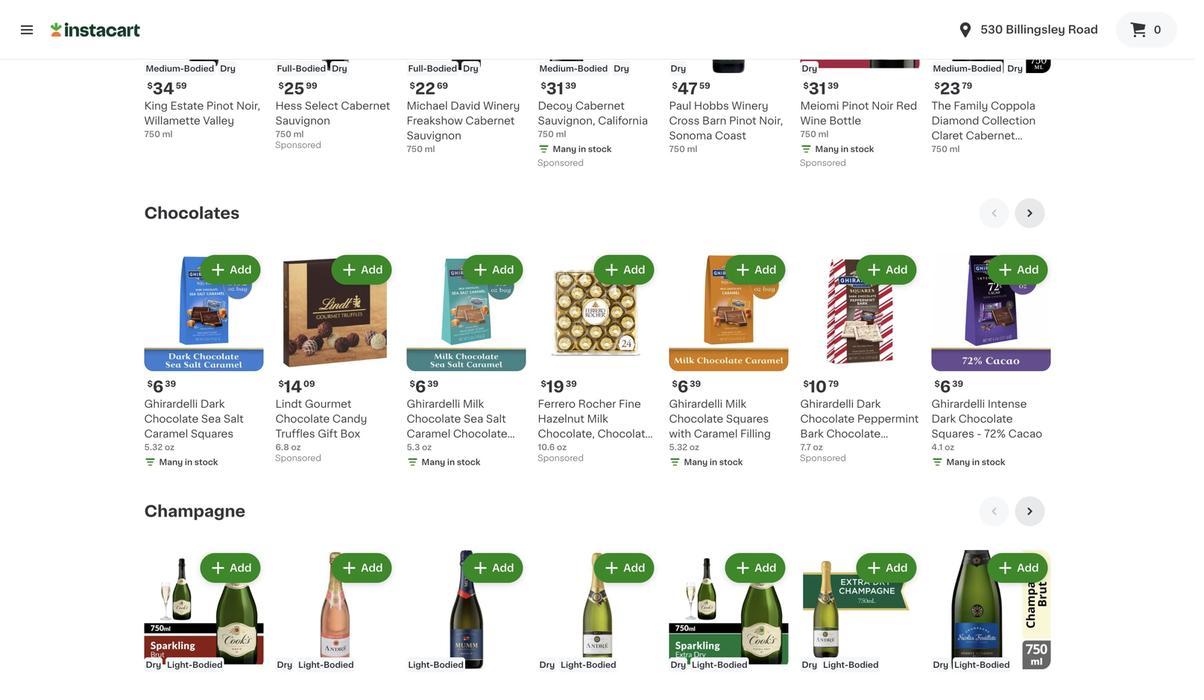 Task type: describe. For each thing, give the bounding box(es) containing it.
4 dry light-bodied from the left
[[671, 661, 748, 669]]

michael david winery freakshow cabernet sauvignon 750 ml
[[407, 101, 520, 153]]

09
[[304, 380, 315, 388]]

chocolate inside ghirardelli dark chocolate sea salt caramel squares 5.32 oz
[[144, 414, 199, 424]]

squares inside ghirardelli dark chocolate sea salt caramel squares 5.32 oz
[[191, 429, 234, 439]]

stock for decoy cabernet sauvignon, california
[[588, 145, 612, 153]]

sponsored badge image for meiomi pinot noir red wine bottle
[[801, 159, 846, 168]]

ml inside the meiomi pinot noir red wine bottle 750 ml
[[819, 130, 829, 138]]

squares inside ghirardelli intense dark chocolate squares - 72% cacao 4.1 oz
[[932, 429, 975, 439]]

3 oz from the left
[[422, 443, 432, 452]]

6 oz from the left
[[814, 443, 823, 452]]

instacart logo image
[[51, 21, 140, 39]]

6 for ghirardelli milk chocolate sea salt caramel chocolate squares
[[415, 379, 426, 395]]

many in stock for ghirardelli milk chocolate squares with caramel filling
[[684, 458, 743, 467]]

wine
[[801, 116, 827, 126]]

$ for paul hobbs winery cross barn pinot noir, sonoma coast
[[672, 82, 678, 90]]

david
[[451, 101, 481, 111]]

59 for 47
[[700, 82, 711, 90]]

pinot inside the meiomi pinot noir red wine bottle 750 ml
[[842, 101, 870, 111]]

ml inside decoy cabernet sauvignon, california 750 ml
[[556, 130, 567, 138]]

light- inside button
[[408, 661, 434, 669]]

candy inside ferrero rocher fine hazelnut milk chocolate, chocolate candy gift box
[[538, 444, 573, 454]]

decoy
[[538, 101, 573, 111]]

ml inside michael david winery freakshow cabernet sauvignon 750 ml
[[425, 145, 435, 153]]

$ 6 39 for ghirardelli dark chocolate sea salt caramel squares
[[147, 379, 176, 395]]

5 dry light-bodied from the left
[[802, 661, 879, 669]]

ghirardelli intense dark chocolate squares - 72% cacao 4.1 oz
[[932, 399, 1043, 452]]

$ 19 39
[[541, 379, 577, 395]]

truffles
[[276, 429, 315, 439]]

barn
[[703, 116, 727, 126]]

bottle
[[830, 116, 862, 126]]

decoy cabernet sauvignon, california 750 ml
[[538, 101, 648, 138]]

1 light- from the left
[[167, 661, 193, 669]]

7 light- from the left
[[955, 661, 980, 669]]

$ for king estate pinot noir, willamette valley
[[147, 82, 153, 90]]

california inside decoy cabernet sauvignon, california 750 ml
[[598, 116, 648, 126]]

full- for 25
[[277, 64, 296, 73]]

road
[[1069, 24, 1099, 35]]

many for ghirardelli intense dark chocolate squares - 72% cacao
[[947, 458, 971, 467]]

4 oz from the left
[[557, 443, 567, 452]]

sea for dark
[[201, 414, 221, 424]]

dark for peppermint
[[857, 399, 881, 409]]

0 button
[[1117, 12, 1178, 48]]

sauvignon inside the family coppola diamond collection claret cabernet sauvignon california
[[932, 145, 987, 156]]

billingsley
[[1006, 24, 1066, 35]]

$ 6 39 for ghirardelli intense dark chocolate squares - 72% cacao
[[935, 379, 964, 395]]

69
[[437, 82, 448, 90]]

750 inside decoy cabernet sauvignon, california 750 ml
[[538, 130, 554, 138]]

530 billingsley road
[[981, 24, 1099, 35]]

$ for the family coppola diamond collection claret cabernet sauvignon california
[[935, 82, 941, 90]]

cacao
[[1009, 429, 1043, 439]]

6 for ghirardelli dark chocolate sea salt caramel squares
[[153, 379, 164, 395]]

the family coppola diamond collection claret cabernet sauvignon california
[[932, 101, 1040, 156]]

item carousel region containing chocolates
[[144, 198, 1051, 485]]

cabernet inside decoy cabernet sauvignon, california 750 ml
[[576, 101, 625, 111]]

4.1
[[932, 443, 943, 452]]

noir
[[872, 101, 894, 111]]

chocolate,
[[538, 429, 595, 439]]

family
[[954, 101, 989, 111]]

22
[[415, 81, 436, 97]]

$ 14 09
[[279, 379, 315, 395]]

ghirardelli for ghirardelli milk chocolate sea salt caramel chocolate squares
[[407, 399, 460, 409]]

$ for hess select cabernet sauvignon
[[279, 82, 284, 90]]

5.32 for ghirardelli milk chocolate squares with caramel filling
[[670, 443, 688, 452]]

hess
[[276, 101, 302, 111]]

stock for ghirardelli milk chocolate squares with caramel filling
[[720, 458, 743, 467]]

$ 31 39 for meiomi
[[804, 81, 839, 97]]

ferrero rocher fine hazelnut milk chocolate, chocolate candy gift box
[[538, 399, 652, 454]]

31 for decoy cabernet sauvignon, california
[[547, 81, 564, 97]]

bodied inside button
[[434, 661, 464, 669]]

-
[[978, 429, 982, 439]]

pinot inside king estate pinot noir, willamette valley 750 ml
[[207, 101, 234, 111]]

diamond
[[932, 116, 980, 126]]

ghirardelli dark chocolate sea salt caramel squares 5.32 oz
[[144, 399, 244, 452]]

caramel for chocolate
[[407, 429, 451, 439]]

7.7
[[801, 443, 812, 452]]

6 dry light-bodied from the left
[[934, 661, 1010, 669]]

filling
[[741, 429, 771, 439]]

750 down claret
[[932, 145, 948, 153]]

$ for meiomi pinot noir red wine bottle
[[804, 82, 809, 90]]

ghirardelli milk chocolate sea salt caramel chocolate squares
[[407, 399, 508, 454]]

many in stock for ghirardelli intense dark chocolate squares - 72% cacao
[[947, 458, 1006, 467]]

many in stock for ghirardelli dark chocolate sea salt caramel squares
[[159, 458, 218, 467]]

medium-bodied dry for 23
[[934, 64, 1023, 73]]

product group containing 14
[[276, 252, 395, 467]]

many for ghirardelli dark chocolate sea salt caramel squares
[[159, 458, 183, 467]]

king estate pinot noir, willamette valley 750 ml
[[144, 101, 260, 138]]

collection
[[982, 116, 1036, 126]]

39 for ghirardelli dark chocolate sea salt caramel squares
[[165, 380, 176, 388]]

oz inside ghirardelli dark chocolate sea salt caramel squares 5.32 oz
[[165, 443, 175, 452]]

stock for ghirardelli milk chocolate sea salt caramel chocolate squares
[[457, 458, 481, 467]]

ml inside "hess select cabernet sauvignon 750 ml"
[[294, 130, 304, 138]]

milk for squares
[[726, 399, 747, 409]]

willamette
[[144, 116, 200, 126]]

rocher
[[579, 399, 617, 409]]

23
[[941, 81, 961, 97]]

coppola
[[991, 101, 1036, 111]]

hazelnut
[[538, 414, 585, 424]]

ml inside the paul hobbs winery cross barn pinot noir, sonoma coast 750 ml
[[687, 145, 698, 153]]

10
[[809, 379, 827, 395]]

31 for meiomi pinot noir red wine bottle
[[809, 81, 827, 97]]

6.8
[[276, 443, 289, 452]]

ghirardelli milk chocolate squares with caramel filling 5.32 oz
[[670, 399, 771, 452]]

in for ghirardelli milk chocolate sea salt caramel chocolate squares
[[447, 458, 455, 467]]

$ for ghirardelli dark chocolate peppermint bark chocolate squares
[[804, 380, 809, 388]]

7.7 oz
[[801, 443, 823, 452]]

coast
[[715, 130, 747, 141]]

99
[[306, 82, 318, 90]]

milk for sea
[[463, 399, 484, 409]]

in for ghirardelli milk chocolate squares with caramel filling
[[710, 458, 718, 467]]

$ 23 79
[[935, 81, 973, 97]]

sonoma
[[670, 130, 713, 141]]

in for meiomi pinot noir red wine bottle
[[841, 145, 849, 153]]

champagne
[[144, 504, 246, 519]]

$ for decoy cabernet sauvignon, california
[[541, 82, 547, 90]]

meiomi
[[801, 101, 840, 111]]

peppermint
[[858, 414, 919, 424]]

many in stock for ghirardelli milk chocolate sea salt caramel chocolate squares
[[422, 458, 481, 467]]

5.3
[[407, 443, 420, 452]]

lindt
[[276, 399, 302, 409]]

$ 10 79
[[804, 379, 839, 395]]

squares inside ghirardelli milk chocolate squares with caramel filling 5.32 oz
[[727, 414, 769, 424]]

cabernet inside "hess select cabernet sauvignon 750 ml"
[[341, 101, 390, 111]]

full- for 22
[[408, 64, 427, 73]]

ferrero
[[538, 399, 576, 409]]

5.3 oz
[[407, 443, 432, 452]]

light-bodied button
[[407, 550, 526, 677]]

39 for decoy cabernet sauvignon, california
[[566, 82, 577, 90]]

ghirardelli for ghirardelli intense dark chocolate squares - 72% cacao 4.1 oz
[[932, 399, 986, 409]]

with
[[670, 429, 692, 439]]

$ for ferrero rocher fine hazelnut milk chocolate, chocolate candy gift box
[[541, 380, 547, 388]]

select
[[305, 101, 339, 111]]

oz inside ghirardelli intense dark chocolate squares - 72% cacao 4.1 oz
[[945, 443, 955, 452]]

product group containing 19
[[538, 252, 658, 467]]

$ for ghirardelli intense dark chocolate squares - 72% cacao
[[935, 380, 941, 388]]

gift inside lindt gourmet chocolate candy truffles gift box 6.8 oz
[[318, 429, 338, 439]]

sponsored badge image for hess select cabernet sauvignon
[[276, 141, 321, 150]]

47
[[678, 81, 698, 97]]

bark
[[801, 429, 824, 439]]

in for ghirardelli intense dark chocolate squares - 72% cacao
[[973, 458, 980, 467]]

product group containing 10
[[801, 252, 920, 467]]

750 inside the meiomi pinot noir red wine bottle 750 ml
[[801, 130, 817, 138]]

6 for ghirardelli milk chocolate squares with caramel filling
[[678, 379, 689, 395]]

paul hobbs winery cross barn pinot noir, sonoma coast 750 ml
[[670, 101, 783, 153]]

the
[[932, 101, 952, 111]]

5.32 for ghirardelli dark chocolate sea salt caramel squares
[[144, 443, 163, 452]]

product group containing 25
[[276, 0, 395, 154]]

750 inside king estate pinot noir, willamette valley 750 ml
[[144, 130, 160, 138]]

squares inside the ghirardelli milk chocolate sea salt caramel chocolate squares
[[407, 444, 450, 454]]

california inside the family coppola diamond collection claret cabernet sauvignon california
[[989, 145, 1040, 156]]



Task type: vqa. For each thing, say whether or not it's contained in the screenshot.


Task type: locate. For each thing, give the bounding box(es) containing it.
many in stock for decoy cabernet sauvignon, california
[[553, 145, 612, 153]]

gourmet
[[305, 399, 352, 409]]

1 ghirardelli from the left
[[144, 399, 198, 409]]

many in stock down ghirardelli milk chocolate squares with caramel filling 5.32 oz
[[684, 458, 743, 467]]

many in stock down bottle on the top
[[816, 145, 875, 153]]

cross
[[670, 116, 700, 126]]

1 horizontal spatial noir,
[[760, 116, 783, 126]]

many for decoy cabernet sauvignon, california
[[553, 145, 577, 153]]

cabernet up 'sauvignon,'
[[576, 101, 625, 111]]

0 vertical spatial item carousel region
[[144, 198, 1051, 485]]

caramel for squares
[[144, 429, 188, 439]]

750 down 'sauvignon,'
[[538, 130, 554, 138]]

4 6 from the left
[[941, 379, 951, 395]]

2 31 from the left
[[809, 81, 827, 97]]

squares
[[727, 414, 769, 424], [191, 429, 234, 439], [932, 429, 975, 439], [407, 444, 450, 454], [801, 444, 844, 454]]

product group
[[276, 0, 395, 154], [538, 0, 658, 171], [801, 0, 920, 171], [144, 252, 264, 471], [276, 252, 395, 467], [407, 252, 526, 471], [538, 252, 658, 467], [670, 252, 789, 471], [801, 252, 920, 467], [932, 252, 1051, 471], [144, 550, 264, 677], [276, 550, 395, 677], [407, 550, 526, 677], [538, 550, 658, 677], [670, 550, 789, 677], [801, 550, 920, 677], [932, 550, 1051, 677]]

1 vertical spatial sauvignon
[[407, 130, 462, 141]]

many in stock down ghirardelli dark chocolate sea salt caramel squares 5.32 oz
[[159, 458, 218, 467]]

winery for 47
[[732, 101, 769, 111]]

many in stock down 5.3 oz
[[422, 458, 481, 467]]

medium-bodied dry
[[146, 64, 236, 73], [540, 64, 630, 73], [934, 64, 1023, 73]]

add
[[230, 265, 252, 275], [361, 265, 383, 275], [493, 265, 514, 275], [624, 265, 646, 275], [755, 265, 777, 275], [886, 265, 908, 275], [1018, 265, 1040, 275], [230, 563, 252, 574], [361, 563, 383, 574], [493, 563, 514, 574], [624, 563, 646, 574], [755, 563, 777, 574], [886, 563, 908, 574], [1018, 563, 1040, 574]]

1 vertical spatial gift
[[576, 444, 595, 454]]

1 5.32 from the left
[[144, 443, 163, 452]]

sponsored badge image for ghirardelli dark chocolate peppermint bark chocolate squares
[[801, 455, 846, 463]]

0 horizontal spatial 59
[[176, 82, 187, 90]]

2 horizontal spatial caramel
[[694, 429, 738, 439]]

0 horizontal spatial 31
[[547, 81, 564, 97]]

medium-bodied dry up the $ 23 79
[[934, 64, 1023, 73]]

full-bodied dry up 69
[[408, 64, 479, 73]]

1 medium-bodied dry from the left
[[146, 64, 236, 73]]

0 horizontal spatial salt
[[224, 414, 244, 424]]

2 light- from the left
[[299, 661, 324, 669]]

2 59 from the left
[[700, 82, 711, 90]]

2 winery from the left
[[732, 101, 769, 111]]

4 light- from the left
[[561, 661, 586, 669]]

sauvignon inside michael david winery freakshow cabernet sauvignon 750 ml
[[407, 130, 462, 141]]

$ 6 39 for ghirardelli milk chocolate sea salt caramel chocolate squares
[[410, 379, 439, 395]]

530 billingsley road button
[[957, 9, 1099, 51]]

$ 31 39 for decoy
[[541, 81, 577, 97]]

hobbs
[[694, 101, 729, 111]]

1 sea from the left
[[201, 414, 221, 424]]

6 light- from the left
[[824, 661, 849, 669]]

1 full- from the left
[[277, 64, 296, 73]]

$ inside $ 22 69
[[410, 82, 415, 90]]

1 horizontal spatial pinot
[[730, 116, 757, 126]]

34
[[153, 81, 174, 97]]

0 horizontal spatial milk
[[463, 399, 484, 409]]

ghirardelli for ghirardelli dark chocolate peppermint bark chocolate squares
[[801, 399, 854, 409]]

1 horizontal spatial sauvignon
[[407, 130, 462, 141]]

$ inside "$ 14 09"
[[279, 380, 284, 388]]

39 for ghirardelli intense dark chocolate squares - 72% cacao
[[953, 380, 964, 388]]

milk
[[463, 399, 484, 409], [726, 399, 747, 409], [587, 414, 609, 424]]

red
[[897, 101, 918, 111]]

oz up champagne
[[165, 443, 175, 452]]

oz right '7.7'
[[814, 443, 823, 452]]

530
[[981, 24, 1004, 35]]

4 ghirardelli from the left
[[801, 399, 854, 409]]

3 medium- from the left
[[934, 64, 972, 73]]

many in stock down the -
[[947, 458, 1006, 467]]

oz down 'chocolate,' at the left of page
[[557, 443, 567, 452]]

intense
[[988, 399, 1028, 409]]

2 horizontal spatial dark
[[932, 414, 956, 424]]

many in stock down decoy cabernet sauvignon, california 750 ml
[[553, 145, 612, 153]]

1 horizontal spatial winery
[[732, 101, 769, 111]]

1 59 from the left
[[176, 82, 187, 90]]

$
[[147, 82, 153, 90], [279, 82, 284, 90], [410, 82, 415, 90], [541, 82, 547, 90], [672, 82, 678, 90], [804, 82, 809, 90], [935, 82, 941, 90], [147, 380, 153, 388], [279, 380, 284, 388], [410, 380, 415, 388], [541, 380, 547, 388], [672, 380, 678, 388], [804, 380, 809, 388], [935, 380, 941, 388]]

0 horizontal spatial 79
[[829, 380, 839, 388]]

2 caramel from the left
[[407, 429, 451, 439]]

many in stock
[[553, 145, 612, 153], [816, 145, 875, 153], [159, 458, 218, 467], [422, 458, 481, 467], [684, 458, 743, 467], [947, 458, 1006, 467]]

ml down willamette
[[162, 130, 173, 138]]

box
[[340, 429, 361, 439], [598, 444, 618, 454]]

$ for lindt gourmet chocolate candy truffles gift box
[[279, 380, 284, 388]]

0 horizontal spatial caramel
[[144, 429, 188, 439]]

dry
[[220, 64, 236, 73], [332, 64, 347, 73], [463, 64, 479, 73], [614, 64, 630, 73], [671, 64, 686, 73], [802, 64, 818, 73], [1008, 64, 1023, 73], [146, 661, 161, 669], [277, 661, 293, 669], [540, 661, 555, 669], [671, 661, 686, 669], [802, 661, 818, 669], [934, 661, 949, 669]]

31 up meiomi
[[809, 81, 827, 97]]

79
[[962, 82, 973, 90], [829, 380, 839, 388]]

2 $ 31 39 from the left
[[804, 81, 839, 97]]

$ 25 99
[[279, 81, 318, 97]]

item carousel region
[[144, 198, 1051, 485], [144, 497, 1051, 677]]

ml down claret
[[950, 145, 960, 153]]

1 horizontal spatial caramel
[[407, 429, 451, 439]]

$ up the ghirardelli milk chocolate sea salt caramel chocolate squares
[[410, 380, 415, 388]]

1 vertical spatial noir,
[[760, 116, 783, 126]]

79 right 10
[[829, 380, 839, 388]]

1 vertical spatial candy
[[538, 444, 573, 454]]

3 medium-bodied dry from the left
[[934, 64, 1023, 73]]

5.32 inside ghirardelli dark chocolate sea salt caramel squares 5.32 oz
[[144, 443, 163, 452]]

750 down willamette
[[144, 130, 160, 138]]

stock down 72%
[[982, 458, 1006, 467]]

59 inside the $ 34 59
[[176, 82, 187, 90]]

chocolate inside ghirardelli intense dark chocolate squares - 72% cacao 4.1 oz
[[959, 414, 1013, 424]]

2 $ 6 39 from the left
[[410, 379, 439, 395]]

0 horizontal spatial medium-
[[146, 64, 184, 73]]

3 $ 6 39 from the left
[[672, 379, 701, 395]]

0 vertical spatial sauvignon
[[276, 116, 330, 126]]

$ up michael
[[410, 82, 415, 90]]

39 inside $ 19 39
[[566, 380, 577, 388]]

box inside lindt gourmet chocolate candy truffles gift box 6.8 oz
[[340, 429, 361, 439]]

0 horizontal spatial california
[[598, 116, 648, 126]]

chocolate inside ferrero rocher fine hazelnut milk chocolate, chocolate candy gift box
[[598, 429, 652, 439]]

claret
[[932, 130, 964, 141]]

$ 31 39 up "decoy"
[[541, 81, 577, 97]]

$ up "decoy"
[[541, 82, 547, 90]]

chocolate inside lindt gourmet chocolate candy truffles gift box 6.8 oz
[[276, 414, 330, 424]]

59 for 34
[[176, 82, 187, 90]]

winery up "coast"
[[732, 101, 769, 111]]

full-bodied dry up 99
[[277, 64, 347, 73]]

14
[[284, 379, 302, 395]]

750 inside michael david winery freakshow cabernet sauvignon 750 ml
[[407, 145, 423, 153]]

ghirardelli for ghirardelli milk chocolate squares with caramel filling 5.32 oz
[[670, 399, 723, 409]]

medium- up 34
[[146, 64, 184, 73]]

6 up the ghirardelli milk chocolate sea salt caramel chocolate squares
[[415, 379, 426, 395]]

1 horizontal spatial sea
[[464, 414, 484, 424]]

$ up bark
[[804, 380, 809, 388]]

fine
[[619, 399, 641, 409]]

stock for ghirardelli dark chocolate sea salt caramel squares
[[195, 458, 218, 467]]

1 horizontal spatial salt
[[486, 414, 506, 424]]

ghirardelli dark chocolate peppermint bark chocolate squares
[[801, 399, 919, 454]]

many down wine
[[816, 145, 839, 153]]

sea for milk
[[464, 414, 484, 424]]

0 horizontal spatial medium-bodied dry
[[146, 64, 236, 73]]

10.6 oz
[[538, 443, 567, 452]]

sponsored badge image down 'sauvignon,'
[[538, 159, 583, 168]]

$ up ghirardelli dark chocolate sea salt caramel squares 5.32 oz
[[147, 380, 153, 388]]

6 up ghirardelli dark chocolate sea salt caramel squares 5.32 oz
[[153, 379, 164, 395]]

candy
[[333, 414, 367, 424], [538, 444, 573, 454]]

0 horizontal spatial pinot
[[207, 101, 234, 111]]

ml down sonoma
[[687, 145, 698, 153]]

dark inside ghirardelli dark chocolate sea salt caramel squares 5.32 oz
[[201, 399, 225, 409]]

light-bodied
[[408, 661, 464, 669]]

0 vertical spatial gift
[[318, 429, 338, 439]]

72%
[[985, 429, 1006, 439]]

in for ghirardelli dark chocolate sea salt caramel squares
[[185, 458, 193, 467]]

$ 22 69
[[410, 81, 448, 97]]

7 oz from the left
[[945, 443, 955, 452]]

stock down the ghirardelli milk chocolate sea salt caramel chocolate squares
[[457, 458, 481, 467]]

39 right 19
[[566, 380, 577, 388]]

milk inside ferrero rocher fine hazelnut milk chocolate, chocolate candy gift box
[[587, 414, 609, 424]]

1 full-bodied dry from the left
[[277, 64, 347, 73]]

sponsored badge image down 6.8 at the bottom of page
[[276, 455, 321, 463]]

full- up 22
[[408, 64, 427, 73]]

1 horizontal spatial $ 31 39
[[804, 81, 839, 97]]

sponsored badge image for lindt gourmet chocolate candy truffles gift box
[[276, 455, 321, 463]]

1 31 from the left
[[547, 81, 564, 97]]

sauvignon down "hess"
[[276, 116, 330, 126]]

39 for meiomi pinot noir red wine bottle
[[828, 82, 839, 90]]

many down 'sauvignon,'
[[553, 145, 577, 153]]

add button
[[202, 257, 259, 283], [333, 257, 391, 283], [464, 257, 522, 283], [595, 257, 653, 283], [727, 257, 784, 283], [858, 257, 916, 283], [989, 257, 1047, 283], [202, 555, 259, 582], [333, 555, 391, 582], [464, 555, 522, 582], [595, 555, 653, 582], [727, 555, 784, 582], [858, 555, 916, 582], [989, 555, 1047, 582]]

31
[[547, 81, 564, 97], [809, 81, 827, 97]]

$ up meiomi
[[804, 82, 809, 90]]

$ inside the $ 47 59
[[672, 82, 678, 90]]

stock down decoy cabernet sauvignon, california 750 ml
[[588, 145, 612, 153]]

in down the ghirardelli milk chocolate sea salt caramel chocolate squares
[[447, 458, 455, 467]]

$ 6 39 for ghirardelli milk chocolate squares with caramel filling
[[672, 379, 701, 395]]

stock for ghirardelli intense dark chocolate squares - 72% cacao
[[982, 458, 1006, 467]]

1 horizontal spatial box
[[598, 444, 618, 454]]

1 horizontal spatial candy
[[538, 444, 573, 454]]

sea
[[201, 414, 221, 424], [464, 414, 484, 424]]

oz inside lindt gourmet chocolate candy truffles gift box 6.8 oz
[[291, 443, 301, 452]]

many down 'with' at bottom
[[684, 458, 708, 467]]

2 oz from the left
[[291, 443, 301, 452]]

many for ghirardelli milk chocolate sea salt caramel chocolate squares
[[422, 458, 445, 467]]

31 up "decoy"
[[547, 81, 564, 97]]

medium-bodied dry for 31
[[540, 64, 630, 73]]

1 oz from the left
[[165, 443, 175, 452]]

box down the gourmet
[[340, 429, 361, 439]]

79 for 10
[[829, 380, 839, 388]]

1 horizontal spatial 5.32
[[670, 443, 688, 452]]

2 horizontal spatial medium-
[[934, 64, 972, 73]]

1 item carousel region from the top
[[144, 198, 1051, 485]]

1 $ 6 39 from the left
[[147, 379, 176, 395]]

$ up the
[[935, 82, 941, 90]]

1 vertical spatial box
[[598, 444, 618, 454]]

0 horizontal spatial sauvignon
[[276, 116, 330, 126]]

59
[[176, 82, 187, 90], [700, 82, 711, 90]]

0 horizontal spatial full-bodied dry
[[277, 64, 347, 73]]

3 caramel from the left
[[694, 429, 738, 439]]

sponsored badge image for decoy cabernet sauvignon, california
[[538, 159, 583, 168]]

2 horizontal spatial pinot
[[842, 101, 870, 111]]

39 up "decoy"
[[566, 82, 577, 90]]

pinot inside the paul hobbs winery cross barn pinot noir, sonoma coast 750 ml
[[730, 116, 757, 126]]

$ 31 39 up meiomi
[[804, 81, 839, 97]]

sponsored badge image down '7.7 oz'
[[801, 455, 846, 463]]

caramel inside ghirardelli dark chocolate sea salt caramel squares 5.32 oz
[[144, 429, 188, 439]]

4 $ 6 39 from the left
[[935, 379, 964, 395]]

6 for ghirardelli intense dark chocolate squares - 72% cacao
[[941, 379, 951, 395]]

1 $ 31 39 from the left
[[541, 81, 577, 97]]

ghirardelli inside 'ghirardelli dark chocolate peppermint bark chocolate squares'
[[801, 399, 854, 409]]

0
[[1155, 25, 1162, 35]]

2 salt from the left
[[486, 414, 506, 424]]

gift down the gourmet
[[318, 429, 338, 439]]

winery right david
[[483, 101, 520, 111]]

stock down ghirardelli dark chocolate sea salt caramel squares 5.32 oz
[[195, 458, 218, 467]]

79 for 23
[[962, 82, 973, 90]]

ml down freakshow
[[425, 145, 435, 153]]

full-bodied dry for 22
[[408, 64, 479, 73]]

2 horizontal spatial medium-bodied dry
[[934, 64, 1023, 73]]

many down ghirardelli intense dark chocolate squares - 72% cacao 4.1 oz
[[947, 458, 971, 467]]

michael
[[407, 101, 448, 111]]

750 down wine
[[801, 130, 817, 138]]

0 horizontal spatial sea
[[201, 414, 221, 424]]

0 vertical spatial noir,
[[236, 101, 260, 111]]

sauvignon down freakshow
[[407, 130, 462, 141]]

750 down "hess"
[[276, 130, 292, 138]]

$ 34 59
[[147, 81, 187, 97]]

39 up the ghirardelli milk chocolate sea salt caramel chocolate squares
[[428, 380, 439, 388]]

gift inside ferrero rocher fine hazelnut milk chocolate, chocolate candy gift box
[[576, 444, 595, 454]]

gift
[[318, 429, 338, 439], [576, 444, 595, 454]]

oz inside ghirardelli milk chocolate squares with caramel filling 5.32 oz
[[690, 443, 700, 452]]

0 horizontal spatial box
[[340, 429, 361, 439]]

king
[[144, 101, 168, 111]]

1 horizontal spatial full-bodied dry
[[408, 64, 479, 73]]

2 medium- from the left
[[540, 64, 578, 73]]

39 for ghirardelli milk chocolate sea salt caramel chocolate squares
[[428, 380, 439, 388]]

medium- for 31
[[540, 64, 578, 73]]

39 for ghirardelli milk chocolate squares with caramel filling
[[690, 380, 701, 388]]

cabernet inside the family coppola diamond collection claret cabernet sauvignon california
[[966, 130, 1016, 141]]

$ 47 59
[[672, 81, 711, 97]]

$ up the ferrero
[[541, 380, 547, 388]]

in down decoy cabernet sauvignon, california 750 ml
[[579, 145, 586, 153]]

1 winery from the left
[[483, 101, 520, 111]]

$ up king
[[147, 82, 153, 90]]

0 horizontal spatial 5.32
[[144, 443, 163, 452]]

oz right 4.1
[[945, 443, 955, 452]]

$ for michael david winery freakshow cabernet sauvignon
[[410, 82, 415, 90]]

2 sea from the left
[[464, 414, 484, 424]]

item carousel region containing champagne
[[144, 497, 1051, 677]]

750 down freakshow
[[407, 145, 423, 153]]

750 down sonoma
[[670, 145, 685, 153]]

750 ml
[[932, 145, 960, 153]]

0 horizontal spatial dark
[[201, 399, 225, 409]]

79 inside $ 10 79
[[829, 380, 839, 388]]

stock for meiomi pinot noir red wine bottle
[[851, 145, 875, 153]]

noir, inside the paul hobbs winery cross barn pinot noir, sonoma coast 750 ml
[[760, 116, 783, 126]]

1 dry light-bodied from the left
[[146, 661, 223, 669]]

box inside ferrero rocher fine hazelnut milk chocolate, chocolate candy gift box
[[598, 444, 618, 454]]

in down bottle on the top
[[841, 145, 849, 153]]

0 horizontal spatial full-
[[277, 64, 296, 73]]

$ up "lindt"
[[279, 380, 284, 388]]

$ up "hess"
[[279, 82, 284, 90]]

$ inside the $ 23 79
[[935, 82, 941, 90]]

$ inside $ 19 39
[[541, 380, 547, 388]]

1 salt from the left
[[224, 414, 244, 424]]

1 horizontal spatial 31
[[809, 81, 827, 97]]

0 vertical spatial box
[[340, 429, 361, 439]]

0 horizontal spatial noir,
[[236, 101, 260, 111]]

$ for ghirardelli dark chocolate sea salt caramel squares
[[147, 380, 153, 388]]

1 horizontal spatial california
[[989, 145, 1040, 156]]

pinot up 'valley'
[[207, 101, 234, 111]]

$ up 'with' at bottom
[[672, 380, 678, 388]]

chocolate inside ghirardelli milk chocolate squares with caramel filling 5.32 oz
[[670, 414, 724, 424]]

$ inside $ 10 79
[[804, 380, 809, 388]]

estate
[[170, 101, 204, 111]]

salt
[[224, 414, 244, 424], [486, 414, 506, 424]]

salt for chocolate
[[486, 414, 506, 424]]

winery inside the paul hobbs winery cross barn pinot noir, sonoma coast 750 ml
[[732, 101, 769, 111]]

79 inside the $ 23 79
[[962, 82, 973, 90]]

2 item carousel region from the top
[[144, 497, 1051, 677]]

medium-bodied dry for 34
[[146, 64, 236, 73]]

box down rocher
[[598, 444, 618, 454]]

many down 5.3 oz
[[422, 458, 445, 467]]

sauvignon,
[[538, 116, 596, 126]]

full-bodied dry for 25
[[277, 64, 347, 73]]

medium- up "decoy"
[[540, 64, 578, 73]]

$ inside "$ 25 99"
[[279, 82, 284, 90]]

2 full- from the left
[[408, 64, 427, 73]]

noir,
[[236, 101, 260, 111], [760, 116, 783, 126]]

$ up 4.1
[[935, 380, 941, 388]]

750 inside "hess select cabernet sauvignon 750 ml"
[[276, 130, 292, 138]]

medium- for 23
[[934, 64, 972, 73]]

many in stock for meiomi pinot noir red wine bottle
[[816, 145, 875, 153]]

salt inside ghirardelli dark chocolate sea salt caramel squares 5.32 oz
[[224, 414, 244, 424]]

squares inside 'ghirardelli dark chocolate peppermint bark chocolate squares'
[[801, 444, 844, 454]]

39 up ghirardelli dark chocolate sea salt caramel squares 5.32 oz
[[165, 380, 176, 388]]

$ for ghirardelli milk chocolate sea salt caramel chocolate squares
[[410, 380, 415, 388]]

ghirardelli
[[144, 399, 198, 409], [407, 399, 460, 409], [670, 399, 723, 409], [801, 399, 854, 409], [932, 399, 986, 409]]

1 horizontal spatial gift
[[576, 444, 595, 454]]

3 dry light-bodied from the left
[[540, 661, 617, 669]]

$ for ghirardelli milk chocolate squares with caramel filling
[[672, 380, 678, 388]]

$ 6 39 up ghirardelli dark chocolate sea salt caramel squares 5.32 oz
[[147, 379, 176, 395]]

1 vertical spatial item carousel region
[[144, 497, 1051, 677]]

0 vertical spatial california
[[598, 116, 648, 126]]

medium-
[[146, 64, 184, 73], [540, 64, 578, 73], [934, 64, 972, 73]]

5 ghirardelli from the left
[[932, 399, 986, 409]]

2 ghirardelli from the left
[[407, 399, 460, 409]]

ml inside king estate pinot noir, willamette valley 750 ml
[[162, 130, 173, 138]]

winery
[[483, 101, 520, 111], [732, 101, 769, 111]]

1 medium- from the left
[[146, 64, 184, 73]]

2 5.32 from the left
[[670, 443, 688, 452]]

winery inside michael david winery freakshow cabernet sauvignon 750 ml
[[483, 101, 520, 111]]

noir, inside king estate pinot noir, willamette valley 750 ml
[[236, 101, 260, 111]]

sponsored badge image
[[276, 141, 321, 150], [538, 159, 583, 168], [801, 159, 846, 168], [276, 455, 321, 463], [538, 455, 583, 463], [801, 455, 846, 463]]

ghirardelli inside ghirardelli dark chocolate sea salt caramel squares 5.32 oz
[[144, 399, 198, 409]]

chocolates
[[144, 205, 240, 221]]

cabernet inside michael david winery freakshow cabernet sauvignon 750 ml
[[466, 116, 515, 126]]

0 horizontal spatial $ 31 39
[[541, 81, 577, 97]]

59 right 34
[[176, 82, 187, 90]]

1 horizontal spatial full-
[[408, 64, 427, 73]]

many down ghirardelli dark chocolate sea salt caramel squares 5.32 oz
[[159, 458, 183, 467]]

1 horizontal spatial medium-
[[540, 64, 578, 73]]

sponsored badge image down "hess"
[[276, 141, 321, 150]]

1 horizontal spatial dark
[[857, 399, 881, 409]]

lindt gourmet chocolate candy truffles gift box 6.8 oz
[[276, 399, 367, 452]]

noir, left wine
[[760, 116, 783, 126]]

2 horizontal spatial sauvignon
[[932, 145, 987, 156]]

ml down 'sauvignon,'
[[556, 130, 567, 138]]

sea inside ghirardelli dark chocolate sea salt caramel squares 5.32 oz
[[201, 414, 221, 424]]

ml down wine
[[819, 130, 829, 138]]

39 up ghirardelli milk chocolate squares with caramel filling 5.32 oz
[[690, 380, 701, 388]]

sponsored badge image for ferrero rocher fine hazelnut milk chocolate, chocolate candy gift box
[[538, 455, 583, 463]]

25
[[284, 81, 305, 97]]

2 dry light-bodied from the left
[[277, 661, 354, 669]]

3 6 from the left
[[678, 379, 689, 395]]

candy inside lindt gourmet chocolate candy truffles gift box 6.8 oz
[[333, 414, 367, 424]]

medium- for 34
[[146, 64, 184, 73]]

3 ghirardelli from the left
[[670, 399, 723, 409]]

ghirardelli for ghirardelli dark chocolate sea salt caramel squares 5.32 oz
[[144, 399, 198, 409]]

5 light- from the left
[[692, 661, 718, 669]]

ghirardelli inside the ghirardelli milk chocolate sea salt caramel chocolate squares
[[407, 399, 460, 409]]

5 oz from the left
[[690, 443, 700, 452]]

full- inside product group
[[277, 64, 296, 73]]

oz down truffles
[[291, 443, 301, 452]]

stock
[[588, 145, 612, 153], [851, 145, 875, 153], [195, 458, 218, 467], [457, 458, 481, 467], [720, 458, 743, 467], [982, 458, 1006, 467]]

full-bodied dry inside product group
[[277, 64, 347, 73]]

1 horizontal spatial 79
[[962, 82, 973, 90]]

750
[[144, 130, 160, 138], [276, 130, 292, 138], [538, 130, 554, 138], [801, 130, 817, 138], [407, 145, 423, 153], [670, 145, 685, 153], [932, 145, 948, 153]]

sauvignon inside "hess select cabernet sauvignon 750 ml"
[[276, 116, 330, 126]]

2 medium-bodied dry from the left
[[540, 64, 630, 73]]

california right 'sauvignon,'
[[598, 116, 648, 126]]

valley
[[203, 116, 234, 126]]

oz down 'with' at bottom
[[690, 443, 700, 452]]

59 inside the $ 47 59
[[700, 82, 711, 90]]

2 6 from the left
[[415, 379, 426, 395]]

$ 31 39
[[541, 81, 577, 97], [804, 81, 839, 97]]

ghirardelli inside ghirardelli milk chocolate squares with caramel filling 5.32 oz
[[670, 399, 723, 409]]

in for decoy cabernet sauvignon, california
[[579, 145, 586, 153]]

0 vertical spatial candy
[[333, 414, 367, 424]]

medium-bodied dry up the $ 34 59
[[146, 64, 236, 73]]

dark inside ghirardelli intense dark chocolate squares - 72% cacao 4.1 oz
[[932, 414, 956, 424]]

1 vertical spatial 79
[[829, 380, 839, 388]]

cabernet down david
[[466, 116, 515, 126]]

medium- up the $ 23 79
[[934, 64, 972, 73]]

dark inside 'ghirardelli dark chocolate peppermint bark chocolate squares'
[[857, 399, 881, 409]]

750 inside the paul hobbs winery cross barn pinot noir, sonoma coast 750 ml
[[670, 145, 685, 153]]

1 horizontal spatial medium-bodied dry
[[540, 64, 630, 73]]

10.6
[[538, 443, 555, 452]]

paul
[[670, 101, 692, 111]]

1 horizontal spatial 59
[[700, 82, 711, 90]]

2 horizontal spatial milk
[[726, 399, 747, 409]]

0 vertical spatial 79
[[962, 82, 973, 90]]

39
[[566, 82, 577, 90], [828, 82, 839, 90], [165, 380, 176, 388], [428, 380, 439, 388], [566, 380, 577, 388], [690, 380, 701, 388], [953, 380, 964, 388]]

california
[[598, 116, 648, 126], [989, 145, 1040, 156]]

1 horizontal spatial milk
[[587, 414, 609, 424]]

0 horizontal spatial gift
[[318, 429, 338, 439]]

milk inside ghirardelli milk chocolate squares with caramel filling 5.32 oz
[[726, 399, 747, 409]]

cabernet
[[341, 101, 390, 111], [576, 101, 625, 111], [466, 116, 515, 126], [966, 130, 1016, 141]]

meiomi pinot noir red wine bottle 750 ml
[[801, 101, 918, 138]]

freakshow
[[407, 116, 463, 126]]

$ 6 39 up the ghirardelli milk chocolate sea salt caramel chocolate squares
[[410, 379, 439, 395]]

$ inside the $ 34 59
[[147, 82, 153, 90]]

6 up ghirardelli intense dark chocolate squares - 72% cacao 4.1 oz
[[941, 379, 951, 395]]

pinot up bottle on the top
[[842, 101, 870, 111]]

$ up paul
[[672, 82, 678, 90]]

1 caramel from the left
[[144, 429, 188, 439]]

6 up 'with' at bottom
[[678, 379, 689, 395]]

full-bodied dry
[[277, 64, 347, 73], [408, 64, 479, 73]]

sponsored badge image down 10.6 oz
[[538, 455, 583, 463]]

caramel inside the ghirardelli milk chocolate sea salt caramel chocolate squares
[[407, 429, 451, 439]]

hess select cabernet sauvignon 750 ml
[[276, 101, 390, 138]]

many for meiomi pinot noir red wine bottle
[[816, 145, 839, 153]]

sea inside the ghirardelli milk chocolate sea salt caramel chocolate squares
[[464, 414, 484, 424]]

in down ghirardelli dark chocolate sea salt caramel squares 5.32 oz
[[185, 458, 193, 467]]

2 full-bodied dry from the left
[[408, 64, 479, 73]]

3 light- from the left
[[408, 661, 434, 669]]

1 vertical spatial california
[[989, 145, 1040, 156]]

0 horizontal spatial candy
[[333, 414, 367, 424]]

2 vertical spatial sauvignon
[[932, 145, 987, 156]]

caramel inside ghirardelli milk chocolate squares with caramel filling 5.32 oz
[[694, 429, 738, 439]]

39 for ferrero rocher fine hazelnut milk chocolate, chocolate candy gift box
[[566, 380, 577, 388]]

ghirardelli inside ghirardelli intense dark chocolate squares - 72% cacao 4.1 oz
[[932, 399, 986, 409]]

5.32 inside ghirardelli milk chocolate squares with caramel filling 5.32 oz
[[670, 443, 688, 452]]

bodied inside product group
[[296, 64, 326, 73]]

19
[[547, 379, 565, 395]]

dark for sea
[[201, 399, 225, 409]]

candy down 'chocolate,' at the left of page
[[538, 444, 573, 454]]

79 right 23
[[962, 82, 973, 90]]

in
[[579, 145, 586, 153], [841, 145, 849, 153], [185, 458, 193, 467], [447, 458, 455, 467], [710, 458, 718, 467], [973, 458, 980, 467]]

caramel
[[144, 429, 188, 439], [407, 429, 451, 439], [694, 429, 738, 439]]

1 6 from the left
[[153, 379, 164, 395]]

many for ghirardelli milk chocolate squares with caramel filling
[[684, 458, 708, 467]]

0 horizontal spatial winery
[[483, 101, 520, 111]]

salt for squares
[[224, 414, 244, 424]]

cabernet down collection
[[966, 130, 1016, 141]]

caramel for filling
[[694, 429, 738, 439]]

salt inside the ghirardelli milk chocolate sea salt caramel chocolate squares
[[486, 414, 506, 424]]

oz right 5.3
[[422, 443, 432, 452]]

winery for 22
[[483, 101, 520, 111]]

milk inside the ghirardelli milk chocolate sea salt caramel chocolate squares
[[463, 399, 484, 409]]



